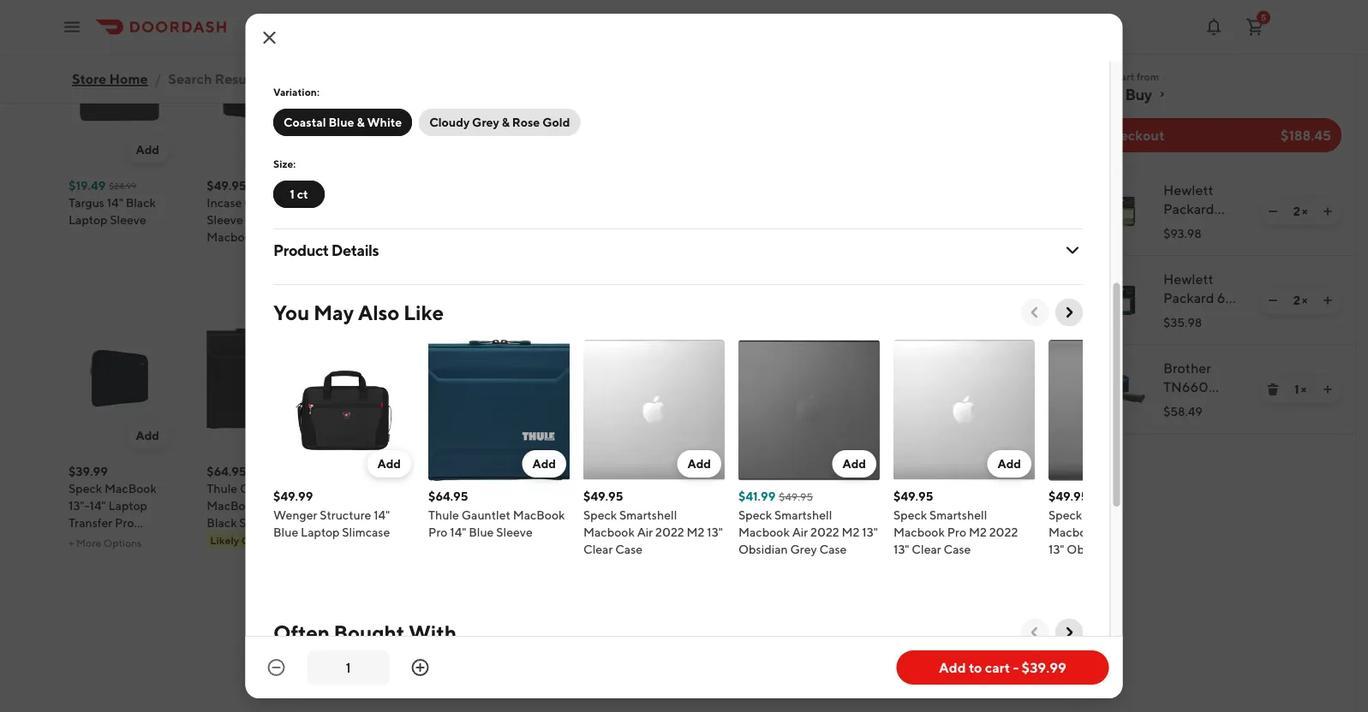 Task type: describe. For each thing, give the bounding box(es) containing it.
2022 for speck smartshell macbook air 2022 m2 13" obsidian grey case
[[810, 526, 839, 540]]

14" inside pkg 14" dark gray laptop sleeve + more options
[[373, 196, 389, 210]]

black inside $49.95 incase compact sleeve up to macbook 14" black laptop
[[207, 247, 237, 261]]

$49.99
[[273, 490, 313, 504]]

& for grey
[[501, 116, 509, 130]]

speck inside $41.99 $49.95 speck smartshell macbook air 2022 m2 13" obsidian grey case
[[738, 509, 772, 523]]

1010 16th st
[[267, 20, 335, 34]]

sleeve inside dialog
[[496, 526, 532, 540]]

you may also like
[[273, 301, 443, 325]]

laptop inside $49.99 wenger structure 14" blue laptop slimcase
[[300, 526, 339, 540]]

11
[[82, 10, 93, 26]]

next button of carousel image for often bought with
[[1060, 625, 1077, 642]]

1 vertical spatial options
[[103, 537, 142, 549]]

m2 inside $49.95 speck smartshell macbook pro m2 2022 13" obsidian case
[[1124, 526, 1142, 540]]

& for blue
[[356, 116, 364, 130]]

2 × for $35.98
[[1294, 293, 1308, 308]]

cloudy grey & rose gold button
[[419, 109, 580, 137]]

next button of carousel image for you may also like
[[1060, 305, 1077, 322]]

cart inside button
[[985, 660, 1010, 676]]

wenger structure 14" blue laptop slimcase image
[[273, 341, 414, 482]]

$41.99 $49.95 speck smartshell macbook air 2022 m2 13" obsidian grey case
[[738, 490, 878, 557]]

grey inside button
[[472, 116, 499, 130]]

pulse
[[383, 482, 413, 496]]

$24.99
[[109, 181, 137, 191]]

like
[[403, 301, 443, 325]]

case inside $41.99 $49.95 speck smartshell macbook air 2022 m2 13" obsidian grey case
[[819, 543, 846, 557]]

product details
[[273, 241, 378, 260]]

add to cart - $39.99
[[939, 660, 1067, 676]]

your
[[1092, 70, 1114, 82]]

macbook inside $41.99 $49.95 speck smartshell macbook air 2022 m2 13" obsidian grey case
[[738, 526, 789, 540]]

13" for speck smartshell macbook pro m2 2022 13" clear case
[[893, 543, 909, 557]]

thule inside $64.95 thule gauntlet macbook pro 14" black sleeve likely out of stock
[[207, 482, 238, 496]]

showing results for "sleeve"
[[69, 66, 317, 91]]

speck for speck smartshell macbook air 2022 m2 13" clear case
[[583, 509, 617, 523]]

gray
[[345, 213, 371, 227]]

add one to cart image for 2 ×
[[1321, 205, 1335, 218]]

dialog containing you may also like
[[245, 0, 1190, 713]]

smartshell for speck smartshell macbook pro m2 2022 13" obsidian case
[[1084, 509, 1142, 523]]

coastal blue & white button
[[273, 109, 412, 137]]

black inside $64.95 thule gauntlet macbook pro 14" black sleeve likely out of stock
[[207, 516, 237, 530]]

st
[[323, 20, 335, 34]]

pkg 14" dark gray laptop sleeve + more options
[[345, 196, 418, 263]]

speck for speck smartshell macbook pro m2 2022 13" clear case
[[893, 509, 927, 523]]

$49.95 speck smartshell macbook pro m2 2022 13" obsidian case
[[1048, 490, 1173, 557]]

results
[[215, 71, 262, 87]]

bought
[[333, 621, 404, 646]]

13" inside $41.99 $49.95 speck smartshell macbook air 2022 m2 13" obsidian grey case
[[862, 526, 878, 540]]

gold
[[542, 116, 570, 130]]

speck for speck smartshell macbook pro m2 2022 13" obsidian case
[[1048, 509, 1082, 523]]

sleeve inside $64.95 thule gauntlet macbook pro 14" black sleeve likely out of stock
[[239, 516, 276, 530]]

targus inside $42.99 targus pulse 16" black & purple laptop sleeve
[[345, 482, 381, 496]]

slimcase
[[342, 526, 390, 540]]

2 horizontal spatial thule
[[483, 482, 514, 496]]

11 result(s)
[[82, 10, 154, 26]]

case for $49.95 speck smartshell macbook pro m2 2022 13" obsidian case
[[1118, 543, 1146, 557]]

rose
[[512, 116, 540, 130]]

$42.99
[[345, 465, 384, 479]]

14" inside $49.95 incase compact sleeve up to macbook 14" black laptop
[[260, 230, 277, 244]]

clear for speck smartshell macbook pro m2 2022 13" clear case
[[912, 543, 941, 557]]

gauntlet inside $64.95 thule gauntlet macbook pro 14" black sleeve likely out of stock
[[240, 482, 289, 496]]

add inside button
[[939, 660, 966, 676]]

details
[[331, 241, 378, 260]]

16"
[[416, 482, 431, 496]]

$188.45
[[1281, 127, 1332, 144]]

stock
[[275, 535, 303, 547]]

add one to cart image
[[1321, 294, 1335, 308]]

& inside $42.99 targus pulse 16" black & purple laptop sleeve
[[378, 499, 385, 513]]

macbook inside $49.95 incase compact sleeve up to macbook 14" black laptop
[[207, 230, 258, 244]]

$49.95 speck smartshell macbook pro m2 2022 13" clear case
[[893, 490, 1018, 557]]

often
[[273, 621, 329, 646]]

product details button
[[273, 230, 1083, 271]]

structure
[[319, 509, 371, 523]]

$49.95 speck smartshell macbook air 2022 m2 13" clear case
[[583, 490, 723, 557]]

$19.49
[[69, 179, 106, 193]]

14" inside $49.99 wenger structure 14" blue laptop slimcase
[[373, 509, 390, 523]]

from
[[1137, 70, 1159, 82]]

1 horizontal spatial gauntlet
[[461, 509, 510, 523]]

smartshell for speck smartshell macbook air 2022 m2 13" clear case
[[619, 509, 677, 523]]

macbook inside $64.95 thule gauntlet macbook pro 14" black sleeve likely out of stock
[[207, 499, 259, 513]]

blue inside $49.99 wenger structure 14" blue laptop slimcase
[[273, 526, 298, 540]]

× for $58.49
[[1301, 383, 1307, 397]]

$19.49 $24.99 targus 14" black laptop sleeve
[[69, 179, 156, 227]]

of
[[263, 535, 273, 547]]

laptop inside $49.95 incase compact sleeve up to macbook 14" black laptop
[[239, 247, 278, 261]]

laptop inside $42.99 targus pulse 16" black & purple laptop sleeve
[[345, 516, 384, 530]]

open menu image
[[62, 17, 82, 37]]

cloudy grey & rose gold
[[429, 116, 570, 130]]

$49.95 for $49.95 speck smartshell macbook air 2022 m2 13" clear case
[[583, 490, 623, 504]]

search
[[168, 71, 212, 87]]

store home link
[[72, 62, 148, 96]]

speck smartshell macbook air 2022 m2 13" clear case image
[[583, 341, 724, 482]]

incase
[[207, 196, 242, 210]]

1 vertical spatial $39.99
[[69, 465, 108, 479]]

list containing 2 ×
[[1078, 166, 1356, 435]]

ct
[[297, 188, 308, 202]]

$49.95 for $49.95 speck smartshell macbook pro m2 2022 13" clear case
[[893, 490, 933, 504]]

best buy link
[[1092, 84, 1342, 105]]

size: 1 ct
[[273, 158, 308, 202]]

remove one from cart image
[[1266, 294, 1280, 308]]

you
[[273, 301, 309, 325]]

1 horizontal spatial $64.95
[[428, 490, 468, 504]]

coastal
[[283, 116, 326, 130]]

obsidian inside $41.99 $49.95 speck smartshell macbook air 2022 m2 13" obsidian grey case
[[738, 543, 788, 557]]

results
[[151, 66, 211, 91]]

coastal blue & white
[[283, 116, 402, 130]]

decrease quantity by 1 image
[[266, 658, 287, 679]]

targus inside $19.49 $24.99 targus 14" black laptop sleeve
[[69, 196, 104, 210]]

$49.95 inside $41.99 $49.95 speck smartshell macbook air 2022 m2 13" obsidian grey case
[[779, 491, 813, 503]]

2 for $93.98
[[1294, 204, 1300, 218]]

grey inside $41.99 $49.95 speck smartshell macbook air 2022 m2 13" obsidian grey case
[[790, 543, 817, 557]]

purple
[[388, 499, 424, 513]]

1 inside list
[[1295, 383, 1299, 397]]

1010 16th st button
[[267, 20, 349, 34]]

cloudy
[[429, 116, 469, 130]]

for
[[215, 66, 240, 91]]

hewlett packard 65 standard capacity black ink cartridge image
[[1095, 275, 1146, 326]]

1 horizontal spatial $39.99
[[273, 45, 323, 63]]

16th
[[296, 20, 321, 34]]

size:
[[273, 158, 295, 170]]

checkout
[[1102, 127, 1165, 144]]

best
[[1092, 85, 1123, 103]]

macbook for $49.95 speck smartshell macbook air 2022 m2 13" clear case
[[583, 526, 634, 540]]

increase quantity by 1 image
[[410, 658, 431, 679]]

× for $93.98
[[1302, 204, 1308, 218]]

1 ct button
[[273, 181, 324, 209]]

best buy
[[1092, 85, 1152, 103]]

laptop inside pkg 14" dark gray laptop sleeve + more options
[[374, 213, 413, 227]]

1010
[[267, 20, 294, 34]]

variation:
[[273, 86, 319, 98]]

white
[[367, 116, 402, 130]]

/
[[155, 71, 161, 87]]

+ inside pkg 14" dark gray laptop sleeve + more options
[[345, 251, 350, 263]]

case for $49.95 speck smartshell macbook pro m2 2022 13" clear case
[[943, 543, 971, 557]]

wenger
[[273, 509, 317, 523]]

compact
[[244, 196, 295, 210]]

remove one from cart image
[[1266, 205, 1280, 218]]



Task type: locate. For each thing, give the bounding box(es) containing it.
clear inside "$49.95 speck smartshell macbook pro m2 2022 13" clear case"
[[912, 543, 941, 557]]

case
[[615, 543, 642, 557], [819, 543, 846, 557], [943, 543, 971, 557], [1118, 543, 1146, 557]]

m2 inside $49.95 speck smartshell macbook air 2022 m2 13" clear case
[[686, 526, 704, 540]]

macbook
[[207, 499, 259, 513], [483, 499, 535, 513], [512, 509, 565, 523]]

add
[[136, 143, 159, 157], [274, 143, 298, 157], [136, 429, 159, 443], [412, 429, 436, 443], [550, 429, 574, 443], [377, 458, 401, 472], [532, 458, 556, 472], [687, 458, 711, 472], [842, 458, 866, 472], [997, 458, 1021, 472], [939, 660, 966, 676]]

macbook inside $49.95 speck smartshell macbook pro m2 2022 13" obsidian case
[[1048, 526, 1100, 540]]

pro inside "$49.95 speck smartshell macbook pro m2 2022 13" clear case"
[[947, 526, 966, 540]]

also
[[358, 301, 399, 325]]

0 horizontal spatial more
[[76, 537, 101, 549]]

1 horizontal spatial targus
[[345, 482, 381, 496]]

5 items, open order cart image
[[1245, 17, 1266, 37]]

$49.95 inside $49.95 incase compact sleeve up to macbook 14" black laptop
[[207, 179, 246, 193]]

1 left 'ct'
[[289, 188, 294, 202]]

2 next button of carousel image from the top
[[1060, 625, 1077, 642]]

brother tn660 high-yield black toner cartridge image
[[1095, 364, 1146, 416]]

targus down $19.49
[[69, 196, 104, 210]]

2022 for speck smartshell macbook pro m2 2022 13" clear case
[[989, 526, 1018, 540]]

0 horizontal spatial clear
[[583, 543, 613, 557]]

2 m2 from the left
[[841, 526, 859, 540]]

result(s)
[[96, 10, 154, 26]]

cart left -
[[985, 660, 1010, 676]]

$39.99
[[273, 45, 323, 63], [69, 465, 108, 479], [1022, 660, 1067, 676]]

often bought with
[[273, 621, 456, 646]]

air inside $41.99 $49.95 speck smartshell macbook air 2022 m2 13" obsidian grey case
[[792, 526, 808, 540]]

thule right 16"
[[483, 482, 514, 496]]

1 horizontal spatial options
[[380, 251, 418, 263]]

speck smartshell macbook air 2022 m2 13" obsidian grey case image
[[738, 341, 880, 482]]

2 add one to cart image from the top
[[1321, 383, 1335, 397]]

gauntlet
[[240, 482, 289, 496], [516, 482, 565, 496], [461, 509, 510, 523]]

next button of carousel image
[[1060, 305, 1077, 322], [1060, 625, 1077, 642]]

& left rose
[[501, 116, 509, 130]]

m2 inside "$49.95 speck smartshell macbook pro m2 2022 13" clear case"
[[969, 526, 987, 540]]

2 × right remove one from cart icon
[[1294, 204, 1308, 218]]

next button of carousel image right previous button of carousel image
[[1060, 625, 1077, 642]]

5
[[1261, 12, 1266, 22]]

pro inside $49.95 speck smartshell macbook pro m2 2022 13" obsidian case
[[1102, 526, 1121, 540]]

black up slimcase
[[345, 499, 375, 513]]

add one to cart image right remove one from cart icon
[[1321, 205, 1335, 218]]

$49.99 wenger structure 14" blue laptop slimcase
[[273, 490, 390, 540]]

$49.95 inside $49.95 speck smartshell macbook pro m2 2022 13" obsidian case
[[1048, 490, 1088, 504]]

1 vertical spatial add one to cart image
[[1321, 383, 1335, 397]]

clear
[[583, 543, 613, 557], [912, 543, 941, 557]]

2 vertical spatial $39.99
[[1022, 660, 1067, 676]]

$49.95 for $49.95 incase compact sleeve up to macbook 14" black laptop
[[207, 179, 246, 193]]

1 horizontal spatial cart
[[1116, 70, 1135, 82]]

2 2 from the top
[[1294, 293, 1300, 308]]

2022 inside $49.95 speck smartshell macbook pro m2 2022 13" obsidian case
[[1144, 526, 1173, 540]]

2 obsidian from the left
[[1067, 543, 1116, 557]]

× right remove item from cart icon
[[1301, 383, 1307, 397]]

$49.95 for $49.95 speck smartshell macbook pro m2 2022 13" obsidian case
[[1048, 490, 1088, 504]]

$35.98
[[1164, 316, 1202, 330]]

&
[[356, 116, 364, 130], [501, 116, 509, 130], [378, 499, 385, 513]]

obsidian inside $49.95 speck smartshell macbook pro m2 2022 13" obsidian case
[[1067, 543, 1116, 557]]

speck
[[583, 509, 617, 523], [738, 509, 772, 523], [893, 509, 927, 523], [1048, 509, 1082, 523]]

2 right remove one from cart image
[[1294, 293, 1300, 308]]

1 speck from the left
[[583, 509, 617, 523]]

4 2022 from the left
[[1144, 526, 1173, 540]]

1
[[289, 188, 294, 202], [1295, 383, 1299, 397]]

clear inside $49.95 speck smartshell macbook air 2022 m2 13" clear case
[[583, 543, 613, 557]]

product
[[273, 241, 328, 260]]

1 right remove item from cart icon
[[1295, 383, 1299, 397]]

2 ×
[[1294, 204, 1308, 218], [1294, 293, 1308, 308]]

0 horizontal spatial options
[[103, 537, 142, 549]]

out
[[241, 535, 261, 547]]

+ more options
[[69, 537, 142, 549]]

2 horizontal spatial $64.95
[[483, 465, 523, 479]]

next button of carousel image right previous button of carousel icon
[[1060, 305, 1077, 322]]

$64.95 inside $64.95 thule gauntlet macbook pro 14" black sleeve likely out of stock
[[207, 465, 246, 479]]

sleeve inside $42.99 targus pulse 16" black & purple laptop sleeve
[[386, 516, 423, 530]]

2 × for $93.98
[[1294, 204, 1308, 218]]

blue inside button
[[328, 116, 354, 130]]

1 clear from the left
[[583, 543, 613, 557]]

1 horizontal spatial clear
[[912, 543, 941, 557]]

0 vertical spatial next button of carousel image
[[1060, 305, 1077, 322]]

1 vertical spatial 1
[[1295, 383, 1299, 397]]

× for $35.98
[[1302, 293, 1308, 308]]

smartshell for speck smartshell macbook pro m2 2022 13" clear case
[[929, 509, 987, 523]]

1 horizontal spatial obsidian
[[1067, 543, 1116, 557]]

$39.99 inside button
[[1022, 660, 1067, 676]]

14" inside $64.95 thule gauntlet macbook pro 14" black sleeve likely out of stock
[[283, 499, 299, 513]]

& left white
[[356, 116, 364, 130]]

0 horizontal spatial cart
[[985, 660, 1010, 676]]

pro for likely
[[261, 499, 281, 513]]

$49.95
[[207, 179, 246, 193], [583, 490, 623, 504], [893, 490, 933, 504], [1048, 490, 1088, 504], [779, 491, 813, 503]]

laptop
[[69, 213, 107, 227], [374, 213, 413, 227], [239, 247, 278, 261], [345, 516, 384, 530], [300, 526, 339, 540]]

3 speck from the left
[[893, 509, 927, 523]]

2 clear from the left
[[912, 543, 941, 557]]

& inside button
[[501, 116, 509, 130]]

remove item from cart image
[[1266, 383, 1280, 397]]

3 2022 from the left
[[989, 526, 1018, 540]]

0 horizontal spatial +
[[69, 537, 74, 549]]

0 vertical spatial +
[[345, 251, 350, 263]]

to right up
[[262, 213, 274, 227]]

2 smartshell from the left
[[774, 509, 832, 523]]

0 horizontal spatial 1
[[289, 188, 294, 202]]

× left add one to cart icon
[[1302, 293, 1308, 308]]

likely
[[210, 535, 239, 547]]

pro inside $64.95 thule gauntlet macbook pro 14" black sleeve likely out of stock
[[261, 499, 281, 513]]

1 text field
[[317, 659, 379, 678]]

$93.98
[[1164, 227, 1202, 241]]

macbook for $49.95 speck smartshell macbook pro m2 2022 13" obsidian case
[[1048, 526, 1100, 540]]

0 horizontal spatial &
[[356, 116, 364, 130]]

clear for speck smartshell macbook air 2022 m2 13" clear case
[[583, 543, 613, 557]]

more
[[353, 251, 378, 263], [76, 537, 101, 549]]

& down pulse
[[378, 499, 385, 513]]

$58.49
[[1164, 405, 1203, 419]]

0 vertical spatial 2 ×
[[1294, 204, 1308, 218]]

1 vertical spatial next button of carousel image
[[1060, 625, 1077, 642]]

store home / search results
[[72, 71, 262, 87]]

smartshell inside $41.99 $49.95 speck smartshell macbook air 2022 m2 13" obsidian grey case
[[774, 509, 832, 523]]

14" inside $19.49 $24.99 targus 14" black laptop sleeve
[[107, 196, 123, 210]]

0 vertical spatial targus
[[69, 196, 104, 210]]

sleeve inside pkg 14" dark gray laptop sleeve + more options
[[345, 230, 381, 244]]

case inside "$49.95 speck smartshell macbook pro m2 2022 13" clear case"
[[943, 543, 971, 557]]

case inside $49.95 speck smartshell macbook air 2022 m2 13" clear case
[[615, 543, 642, 557]]

to inside button
[[969, 660, 982, 676]]

0 horizontal spatial $64.95
[[207, 465, 246, 479]]

to
[[262, 213, 274, 227], [969, 660, 982, 676]]

1 horizontal spatial +
[[345, 251, 350, 263]]

cart up the best buy
[[1116, 70, 1135, 82]]

store
[[72, 71, 106, 87]]

0 vertical spatial 1
[[289, 188, 294, 202]]

$64.95 thule gauntlet macbook pro 14" black sleeve likely out of stock
[[207, 465, 303, 547]]

1 inside size: 1 ct
[[289, 188, 294, 202]]

4 case from the left
[[1118, 543, 1146, 557]]

1 2022 from the left
[[655, 526, 684, 540]]

1 case from the left
[[615, 543, 642, 557]]

$64.95 thule gauntlet macbook pro 14" blue sleeve
[[483, 465, 576, 530], [428, 490, 565, 540]]

black down incase
[[207, 247, 237, 261]]

1 horizontal spatial thule
[[428, 509, 459, 523]]

1 vertical spatial cart
[[985, 660, 1010, 676]]

options
[[380, 251, 418, 263], [103, 537, 142, 549]]

previous button of carousel image
[[1026, 305, 1043, 322]]

macbook for $49.95 speck smartshell macbook pro m2 2022 13" clear case
[[893, 526, 945, 540]]

sleeve inside $19.49 $24.99 targus 14" black laptop sleeve
[[110, 213, 146, 227]]

+
[[345, 251, 350, 263], [69, 537, 74, 549]]

-
[[1013, 660, 1019, 676]]

showing
[[69, 66, 147, 91]]

add to cart - $39.99 button
[[897, 651, 1109, 685]]

$39.99 right -
[[1022, 660, 1067, 676]]

2 right remove one from cart icon
[[1294, 204, 1300, 218]]

1 air from the left
[[637, 526, 653, 540]]

13" inside "$49.95 speck smartshell macbook pro m2 2022 13" clear case"
[[893, 543, 909, 557]]

13" for speck smartshell macbook pro m2 2022 13" obsidian case
[[1048, 543, 1064, 557]]

1 horizontal spatial 1
[[1295, 383, 1299, 397]]

close image
[[259, 27, 280, 48]]

0 horizontal spatial thule
[[207, 482, 238, 496]]

$41.99
[[738, 490, 775, 504]]

add one to cart image
[[1321, 205, 1335, 218], [1321, 383, 1335, 397]]

1 horizontal spatial grey
[[790, 543, 817, 557]]

1 next button of carousel image from the top
[[1060, 305, 1077, 322]]

speck inside $49.95 speck smartshell macbook pro m2 2022 13" obsidian case
[[1048, 509, 1082, 523]]

$39.99 up + more options
[[69, 465, 108, 479]]

2 speck from the left
[[738, 509, 772, 523]]

0 vertical spatial add one to cart image
[[1321, 205, 1335, 218]]

sleeve
[[110, 213, 146, 227], [207, 213, 243, 227], [345, 230, 381, 244], [239, 516, 276, 530], [386, 516, 423, 530], [511, 516, 547, 530], [496, 526, 532, 540]]

$49.95 incase compact sleeve up to macbook 14" black laptop
[[207, 179, 295, 261]]

13" inside $49.95 speck smartshell macbook pro m2 2022 13" obsidian case
[[1048, 543, 1064, 557]]

2022 inside $41.99 $49.95 speck smartshell macbook air 2022 m2 13" obsidian grey case
[[810, 526, 839, 540]]

0 horizontal spatial to
[[262, 213, 274, 227]]

$39.99 down 1010 16th st
[[273, 45, 323, 63]]

may
[[313, 301, 354, 325]]

1 vertical spatial targus
[[345, 482, 381, 496]]

3 case from the left
[[943, 543, 971, 557]]

list
[[1078, 166, 1356, 435]]

2022
[[655, 526, 684, 540], [810, 526, 839, 540], [989, 526, 1018, 540], [1144, 526, 1173, 540]]

hewlett packard high-yield 910xl black ink cartridge image
[[1095, 186, 1146, 237]]

macbook inside $49.95 speck smartshell macbook air 2022 m2 13" clear case
[[583, 526, 634, 540]]

black inside $19.49 $24.99 targus 14" black laptop sleeve
[[126, 196, 156, 210]]

2 2022 from the left
[[810, 526, 839, 540]]

2 air from the left
[[792, 526, 808, 540]]

2 × right remove one from cart image
[[1294, 293, 1308, 308]]

speck inside "$49.95 speck smartshell macbook pro m2 2022 13" clear case"
[[893, 509, 927, 523]]

dark
[[392, 196, 418, 210]]

add one to cart image for 1 ×
[[1321, 383, 1335, 397]]

1 horizontal spatial &
[[378, 499, 385, 513]]

0 vertical spatial options
[[380, 251, 418, 263]]

1 vertical spatial ×
[[1302, 293, 1308, 308]]

buy
[[1125, 85, 1152, 103]]

2022 for speck smartshell macbook pro m2 2022 13" obsidian case
[[1144, 526, 1173, 540]]

pro for clear
[[947, 526, 966, 540]]

1 obsidian from the left
[[738, 543, 788, 557]]

1 vertical spatial to
[[969, 660, 982, 676]]

options inside pkg 14" dark gray laptop sleeve + more options
[[380, 251, 418, 263]]

case for $49.95 speck smartshell macbook air 2022 m2 13" clear case
[[615, 543, 642, 557]]

notification bell image
[[1204, 17, 1224, 37]]

sleeve inside $49.95 incase compact sleeve up to macbook 14" black laptop
[[207, 213, 243, 227]]

0 horizontal spatial gauntlet
[[240, 482, 289, 496]]

to inside $49.95 incase compact sleeve up to macbook 14" black laptop
[[262, 213, 274, 227]]

smartshell inside $49.95 speck smartshell macbook pro m2 2022 13" obsidian case
[[1084, 509, 1142, 523]]

1 vertical spatial more
[[76, 537, 101, 549]]

2 case from the left
[[819, 543, 846, 557]]

1 horizontal spatial air
[[792, 526, 808, 540]]

obsidian
[[738, 543, 788, 557], [1067, 543, 1116, 557]]

add one to cart image right 1 ×
[[1321, 383, 1335, 397]]

to left -
[[969, 660, 982, 676]]

0 horizontal spatial targus
[[69, 196, 104, 210]]

pkg
[[345, 196, 371, 210]]

1 horizontal spatial more
[[353, 251, 378, 263]]

13" inside $49.95 speck smartshell macbook air 2022 m2 13" clear case
[[707, 526, 723, 540]]

1 2 × from the top
[[1294, 204, 1308, 218]]

0 vertical spatial more
[[353, 251, 378, 263]]

your cart from
[[1092, 70, 1159, 82]]

dialog
[[245, 0, 1190, 713]]

1 vertical spatial grey
[[790, 543, 817, 557]]

air inside $49.95 speck smartshell macbook air 2022 m2 13" clear case
[[637, 526, 653, 540]]

2 horizontal spatial $39.99
[[1022, 660, 1067, 676]]

smartshell inside $49.95 speck smartshell macbook air 2022 m2 13" clear case
[[619, 509, 677, 523]]

pro for obsidian
[[1102, 526, 1121, 540]]

thule up likely
[[207, 482, 238, 496]]

laptop inside $19.49 $24.99 targus 14" black laptop sleeve
[[69, 213, 107, 227]]

5 button
[[1238, 10, 1272, 44]]

1 ×
[[1295, 383, 1307, 397]]

1 2 from the top
[[1294, 204, 1300, 218]]

more inside pkg 14" dark gray laptop sleeve + more options
[[353, 251, 378, 263]]

black inside $42.99 targus pulse 16" black & purple laptop sleeve
[[345, 499, 375, 513]]

m2 inside $41.99 $49.95 speck smartshell macbook air 2022 m2 13" obsidian grey case
[[841, 526, 859, 540]]

targus down "$42.99"
[[345, 482, 381, 496]]

4 smartshell from the left
[[1084, 509, 1142, 523]]

0 horizontal spatial obsidian
[[738, 543, 788, 557]]

black down $24.99
[[126, 196, 156, 210]]

1 smartshell from the left
[[619, 509, 677, 523]]

0 vertical spatial $39.99
[[273, 45, 323, 63]]

0 vertical spatial 2
[[1294, 204, 1300, 218]]

$49.95 inside $49.95 speck smartshell macbook air 2022 m2 13" clear case
[[583, 490, 623, 504]]

grey
[[472, 116, 499, 130], [790, 543, 817, 557]]

2 horizontal spatial &
[[501, 116, 509, 130]]

with
[[408, 621, 456, 646]]

$42.99 targus pulse 16" black & purple laptop sleeve
[[345, 465, 431, 530]]

0 vertical spatial to
[[262, 213, 274, 227]]

pro
[[261, 499, 281, 513], [538, 499, 557, 513], [428, 526, 447, 540], [947, 526, 966, 540], [1102, 526, 1121, 540]]

0 horizontal spatial $39.99
[[69, 465, 108, 479]]

macbook inside "$49.95 speck smartshell macbook pro m2 2022 13" clear case"
[[893, 526, 945, 540]]

4 m2 from the left
[[1124, 526, 1142, 540]]

0 vertical spatial ×
[[1302, 204, 1308, 218]]

black up likely
[[207, 516, 237, 530]]

13" for speck smartshell macbook air 2022 m2 13" clear case
[[707, 526, 723, 540]]

× right remove one from cart icon
[[1302, 204, 1308, 218]]

0 vertical spatial cart
[[1116, 70, 1135, 82]]

2 2 × from the top
[[1294, 293, 1308, 308]]

1 vertical spatial 2 ×
[[1294, 293, 1308, 308]]

13"
[[707, 526, 723, 540], [862, 526, 878, 540], [893, 543, 909, 557], [1048, 543, 1064, 557]]

thule
[[207, 482, 238, 496], [483, 482, 514, 496], [428, 509, 459, 523]]

0 horizontal spatial grey
[[472, 116, 499, 130]]

speck inside $49.95 speck smartshell macbook air 2022 m2 13" clear case
[[583, 509, 617, 523]]

smartshell inside "$49.95 speck smartshell macbook pro m2 2022 13" clear case"
[[929, 509, 987, 523]]

2 horizontal spatial gauntlet
[[516, 482, 565, 496]]

1 add one to cart image from the top
[[1321, 205, 1335, 218]]

2 for $35.98
[[1294, 293, 1300, 308]]

previous button of carousel image
[[1026, 625, 1043, 642]]

thule gauntlet macbook pro 14" blue sleeve image
[[428, 341, 569, 482]]

home
[[109, 71, 148, 87]]

1 horizontal spatial to
[[969, 660, 982, 676]]

3 smartshell from the left
[[929, 509, 987, 523]]

$49.95 inside "$49.95 speck smartshell macbook pro m2 2022 13" clear case"
[[893, 490, 933, 504]]

4 speck from the left
[[1048, 509, 1082, 523]]

2022 inside $49.95 speck smartshell macbook air 2022 m2 13" clear case
[[655, 526, 684, 540]]

2 vertical spatial ×
[[1301, 383, 1307, 397]]

& inside button
[[356, 116, 364, 130]]

1 m2 from the left
[[686, 526, 704, 540]]

thule down 16"
[[428, 509, 459, 523]]

speck smartshell macbook pro m2 2022 13" clear case image
[[893, 341, 1035, 482]]

1 vertical spatial +
[[69, 537, 74, 549]]

up
[[246, 213, 260, 227]]

3 m2 from the left
[[969, 526, 987, 540]]

add button
[[125, 136, 170, 164], [125, 136, 170, 164], [264, 136, 308, 164], [264, 136, 308, 164], [125, 422, 170, 450], [125, 422, 170, 450], [402, 422, 446, 450], [402, 422, 446, 450], [540, 422, 584, 450], [540, 422, 584, 450], [367, 451, 411, 479], [367, 451, 411, 479], [522, 451, 566, 479], [522, 451, 566, 479], [677, 451, 721, 479], [677, 451, 721, 479], [832, 451, 876, 479], [832, 451, 876, 479], [987, 451, 1031, 479], [987, 451, 1031, 479]]

2022 inside "$49.95 speck smartshell macbook pro m2 2022 13" clear case"
[[989, 526, 1018, 540]]

0 horizontal spatial air
[[637, 526, 653, 540]]

1 vertical spatial 2
[[1294, 293, 1300, 308]]

0 vertical spatial grey
[[472, 116, 499, 130]]

"sleeve"
[[244, 66, 317, 91]]

case inside $49.95 speck smartshell macbook pro m2 2022 13" obsidian case
[[1118, 543, 1146, 557]]



Task type: vqa. For each thing, say whether or not it's contained in the screenshot.
Dark
yes



